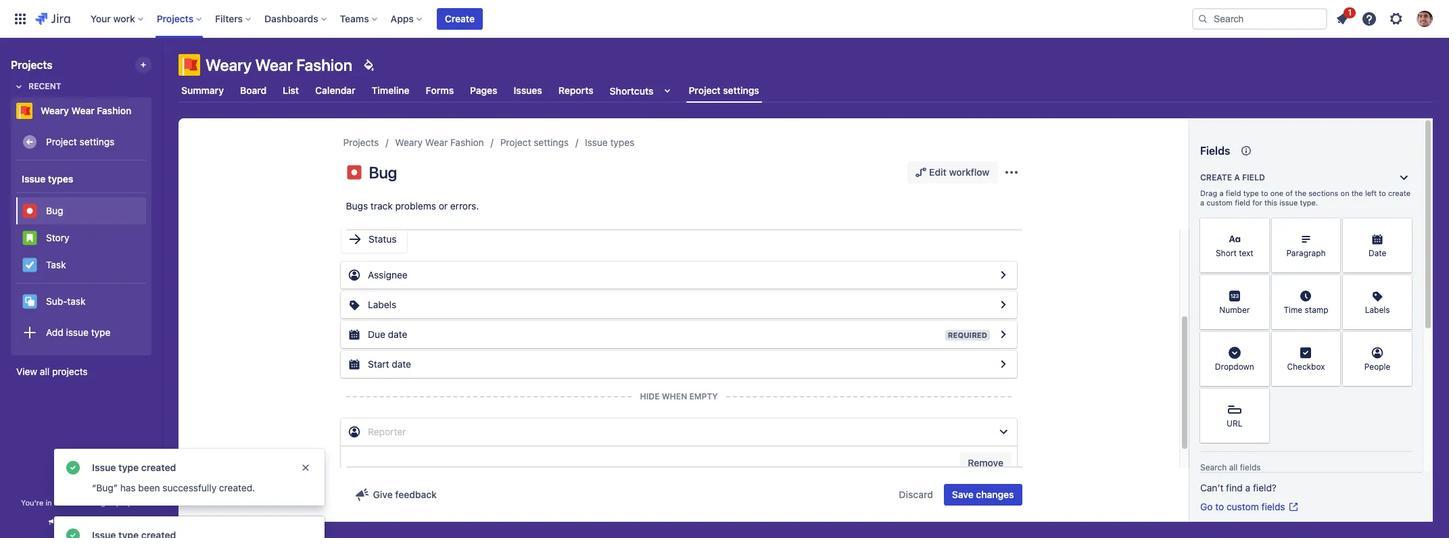 Task type: vqa. For each thing, say whether or not it's contained in the screenshot.
Time stamp's More information image
yes



Task type: locate. For each thing, give the bounding box(es) containing it.
open field configuration image inside labels button
[[996, 297, 1012, 313]]

give feedback down reporter
[[373, 489, 437, 501]]

more information image down create
[[1395, 220, 1411, 236]]

issue type icon image
[[346, 164, 362, 181]]

all inside view all projects link
[[40, 366, 50, 377]]

success image
[[65, 460, 81, 476], [65, 528, 81, 538], [65, 528, 81, 538]]

bug up story
[[46, 205, 63, 216]]

task
[[46, 259, 66, 270]]

all for search
[[1230, 463, 1238, 473]]

1 horizontal spatial types
[[610, 137, 635, 148]]

date
[[388, 329, 407, 340], [392, 359, 411, 370]]

custom down the drag at the top right of the page
[[1207, 198, 1233, 207]]

1 horizontal spatial all
[[1230, 463, 1238, 473]]

project down issues link
[[500, 137, 531, 148]]

0 horizontal spatial give feedback
[[60, 517, 116, 528]]

projects right work
[[157, 13, 194, 24]]

more information image
[[1252, 220, 1268, 236], [1323, 220, 1340, 236], [1395, 220, 1411, 236], [1252, 277, 1268, 293], [1323, 277, 1340, 293], [1323, 333, 1340, 350]]

2 vertical spatial projects
[[343, 137, 379, 148]]

all right search
[[1230, 463, 1238, 473]]

create
[[1389, 189, 1411, 198]]

0 vertical spatial weary
[[206, 55, 252, 74]]

2 horizontal spatial fashion
[[451, 137, 484, 148]]

0 vertical spatial give feedback
[[373, 489, 437, 501]]

2 the from the left
[[1352, 189, 1364, 198]]

track
[[371, 200, 393, 212]]

1 vertical spatial types
[[48, 173, 73, 184]]

give feedback down you're in a team-managed project
[[60, 517, 116, 528]]

weary wear fashion link down forms link
[[395, 135, 484, 151]]

0 vertical spatial type
[[1244, 189, 1259, 198]]

help image
[[1362, 10, 1378, 27]]

1 vertical spatial issue types
[[22, 173, 73, 184]]

close field configuration image
[[996, 424, 1012, 440]]

1 horizontal spatial project settings
[[500, 137, 569, 148]]

your
[[90, 13, 111, 24]]

1 vertical spatial wear
[[71, 105, 95, 116]]

2 horizontal spatial wear
[[425, 137, 448, 148]]

problems
[[395, 200, 436, 212]]

"bug"
[[92, 482, 118, 494]]

board
[[240, 85, 267, 96]]

issue down of
[[1280, 198, 1298, 207]]

weary wear fashion down forms link
[[395, 137, 484, 148]]

project settings link down recent
[[16, 129, 146, 156]]

1 vertical spatial fashion
[[97, 105, 132, 116]]

more information image down text on the right of page
[[1252, 277, 1268, 293]]

field for create
[[1243, 172, 1266, 183]]

2 open field configuration image from the top
[[996, 297, 1012, 313]]

project down recent
[[46, 136, 77, 147]]

add issue type image
[[22, 325, 38, 341]]

jira image
[[35, 10, 70, 27], [35, 10, 70, 27]]

1 vertical spatial give
[[60, 517, 77, 528]]

0 horizontal spatial the
[[1295, 189, 1307, 198]]

2 vertical spatial type
[[118, 462, 139, 474]]

project settings link down issues link
[[500, 135, 569, 151]]

issues
[[514, 85, 542, 96]]

2 vertical spatial fashion
[[451, 137, 484, 148]]

0 horizontal spatial all
[[40, 366, 50, 377]]

1 horizontal spatial projects
[[157, 13, 194, 24]]

fashion down 'pages' link
[[451, 137, 484, 148]]

when
[[662, 392, 687, 402]]

1 horizontal spatial issue
[[92, 462, 116, 474]]

projects for projects link
[[343, 137, 379, 148]]

issue for group containing issue types
[[22, 173, 46, 184]]

1 horizontal spatial fashion
[[296, 55, 353, 74]]

weary wear fashion link down recent
[[11, 97, 146, 124]]

0 vertical spatial fashion
[[296, 55, 353, 74]]

type inside drag a field type to one of the sections on the left to create a custom field for this issue type.
[[1244, 189, 1259, 198]]

give feedback button
[[346, 484, 445, 506], [38, 511, 124, 534]]

type inside "button"
[[91, 326, 111, 338]]

dropdown
[[1215, 362, 1255, 372]]

more information image down sections at the top right
[[1323, 220, 1340, 236]]

type down sub-task link
[[91, 326, 111, 338]]

0 vertical spatial give feedback button
[[346, 484, 445, 506]]

bug right issue type icon
[[369, 163, 397, 182]]

0 vertical spatial issue
[[585, 137, 608, 148]]

short
[[1216, 249, 1237, 259]]

0 horizontal spatial type
[[91, 326, 111, 338]]

save changes button
[[944, 484, 1022, 506]]

drag a field type to one of the sections on the left to create a custom field for this issue type.
[[1201, 189, 1411, 207]]

0 horizontal spatial weary wear fashion
[[41, 105, 132, 116]]

0 vertical spatial types
[[610, 137, 635, 148]]

0 vertical spatial projects
[[157, 13, 194, 24]]

more information image
[[1395, 277, 1411, 293], [1252, 333, 1268, 350], [1395, 333, 1411, 350]]

create
[[445, 13, 475, 24], [1201, 172, 1232, 183]]

issue right add
[[66, 326, 89, 338]]

1 horizontal spatial labels
[[1365, 305, 1391, 316]]

labels up due date
[[368, 299, 397, 310]]

more information image for labels
[[1395, 277, 1411, 293]]

add issue type
[[46, 326, 111, 338]]

a right the drag at the top right of the page
[[1220, 189, 1224, 198]]

weary
[[206, 55, 252, 74], [41, 105, 69, 116], [395, 137, 423, 148]]

weary right projects link
[[395, 137, 423, 148]]

types inside group
[[48, 173, 73, 184]]

this
[[1265, 198, 1278, 207]]

1 horizontal spatial weary wear fashion link
[[395, 135, 484, 151]]

short text
[[1216, 249, 1254, 259]]

reports link
[[556, 78, 596, 103]]

the right of
[[1295, 189, 1307, 198]]

appswitcher icon image
[[12, 10, 28, 27]]

issue types inside group
[[22, 173, 73, 184]]

field
[[1243, 172, 1266, 183], [1226, 189, 1242, 198], [1235, 198, 1251, 207]]

0 horizontal spatial labels
[[368, 299, 397, 310]]

create a field
[[1201, 172, 1266, 183]]

4 open field configuration image from the top
[[996, 356, 1012, 373]]

1 horizontal spatial give feedback
[[373, 489, 437, 501]]

find
[[1227, 482, 1243, 494]]

custom down can't find a field?
[[1227, 501, 1259, 513]]

all
[[40, 366, 50, 377], [1230, 463, 1238, 473]]

the
[[1295, 189, 1307, 198], [1352, 189, 1364, 198]]

weary down recent
[[41, 105, 69, 116]]

the right on on the right top of page
[[1352, 189, 1364, 198]]

2 horizontal spatial project
[[689, 84, 721, 96]]

to right left
[[1379, 189, 1387, 198]]

status
[[369, 233, 397, 245]]

go
[[1201, 501, 1213, 513]]

0 horizontal spatial give
[[60, 517, 77, 528]]

1 vertical spatial weary wear fashion
[[41, 105, 132, 116]]

date for due date
[[388, 329, 407, 340]]

fields up can't find a field?
[[1240, 463, 1261, 473]]

custom inside drag a field type to one of the sections on the left to create a custom field for this issue type.
[[1207, 198, 1233, 207]]

field for drag
[[1226, 189, 1242, 198]]

1 vertical spatial weary wear fashion link
[[395, 135, 484, 151]]

open field configuration image inside assignee button
[[996, 267, 1012, 283]]

1 the from the left
[[1295, 189, 1307, 198]]

collapse recent projects image
[[11, 78, 27, 95]]

sidebar navigation image
[[147, 54, 177, 81]]

tab list
[[170, 78, 1441, 103]]

1 horizontal spatial bug
[[369, 163, 397, 182]]

1 vertical spatial custom
[[1227, 501, 1259, 513]]

date right due
[[388, 329, 407, 340]]

labels inside button
[[368, 299, 397, 310]]

field up for
[[1243, 172, 1266, 183]]

group containing issue types
[[16, 161, 146, 354]]

open field configuration image
[[996, 267, 1012, 283], [996, 297, 1012, 313], [996, 327, 1012, 343], [996, 356, 1012, 373]]

1 vertical spatial field
[[1226, 189, 1242, 198]]

banner containing your work
[[0, 0, 1450, 38]]

0 horizontal spatial issue
[[66, 326, 89, 338]]

give feedback button down you're in a team-managed project
[[38, 511, 124, 534]]

of
[[1286, 189, 1293, 198]]

0 vertical spatial all
[[40, 366, 50, 377]]

successfully
[[163, 482, 217, 494]]

task link
[[16, 252, 146, 279]]

bugs track problems or errors.
[[346, 200, 479, 212]]

primary element
[[8, 0, 1193, 38]]

dashboards button
[[260, 8, 332, 29]]

story link
[[16, 225, 146, 252]]

created
[[141, 462, 176, 474]]

2 group from the top
[[16, 192, 146, 283]]

open field configuration image for labels
[[996, 297, 1012, 313]]

list
[[283, 85, 299, 96]]

all right view
[[40, 366, 50, 377]]

open field configuration image inside the 'start date' 'button'
[[996, 356, 1012, 373]]

create up the drag at the top right of the page
[[1201, 172, 1232, 183]]

fashion left add to starred image
[[97, 105, 132, 116]]

types for the issue types link
[[610, 137, 635, 148]]

projects up recent
[[11, 59, 52, 71]]

weary up board
[[206, 55, 252, 74]]

projects for projects popup button at the top left
[[157, 13, 194, 24]]

empty
[[690, 392, 718, 402]]

0 horizontal spatial wear
[[71, 105, 95, 116]]

project
[[116, 499, 141, 507]]

more information image for people
[[1395, 333, 1411, 350]]

1 horizontal spatial the
[[1352, 189, 1364, 198]]

team-
[[60, 499, 82, 507]]

weary wear fashion
[[206, 55, 353, 74], [41, 105, 132, 116], [395, 137, 484, 148]]

start date button
[[341, 351, 1017, 378]]

more information about the fields image
[[1239, 143, 1255, 159]]

issue
[[585, 137, 608, 148], [22, 173, 46, 184], [92, 462, 116, 474]]

issue inside group
[[22, 173, 46, 184]]

sections
[[1309, 189, 1339, 198]]

create for create
[[445, 13, 475, 24]]

issue
[[1280, 198, 1298, 207], [66, 326, 89, 338]]

group
[[16, 161, 146, 354], [16, 192, 146, 283]]

0 horizontal spatial fields
[[1240, 463, 1261, 473]]

types up bug link
[[48, 173, 73, 184]]

0 vertical spatial weary wear fashion link
[[11, 97, 146, 124]]

field?
[[1253, 482, 1277, 494]]

a right find
[[1246, 482, 1251, 494]]

0 horizontal spatial types
[[48, 173, 73, 184]]

list link
[[280, 78, 302, 103]]

1 vertical spatial all
[[1230, 463, 1238, 473]]

0 vertical spatial feedback
[[395, 489, 437, 501]]

projects up issue type icon
[[343, 137, 379, 148]]

1 vertical spatial issue
[[22, 173, 46, 184]]

fashion up calendar
[[296, 55, 353, 74]]

projects inside popup button
[[157, 13, 194, 24]]

type up for
[[1244, 189, 1259, 198]]

1 horizontal spatial weary wear fashion
[[206, 55, 353, 74]]

0 vertical spatial issue types
[[585, 137, 635, 148]]

type
[[1244, 189, 1259, 198], [91, 326, 111, 338], [118, 462, 139, 474]]

add to starred image
[[147, 103, 164, 119]]

0 horizontal spatial weary
[[41, 105, 69, 116]]

to up this
[[1262, 189, 1269, 198]]

2 vertical spatial weary wear fashion
[[395, 137, 484, 148]]

custom
[[1207, 198, 1233, 207], [1227, 501, 1259, 513]]

0 vertical spatial date
[[388, 329, 407, 340]]

0 horizontal spatial to
[[1216, 501, 1224, 513]]

a
[[1235, 172, 1240, 183], [1220, 189, 1224, 198], [1201, 198, 1205, 207], [1246, 482, 1251, 494], [54, 499, 58, 507]]

2 vertical spatial field
[[1235, 198, 1251, 207]]

create inside button
[[445, 13, 475, 24]]

a down the drag at the top right of the page
[[1201, 198, 1205, 207]]

timeline
[[372, 85, 410, 96]]

your work
[[90, 13, 135, 24]]

1 vertical spatial issue
[[66, 326, 89, 338]]

give down team-
[[60, 517, 77, 528]]

1 vertical spatial projects
[[11, 59, 52, 71]]

labels button
[[341, 292, 1017, 319]]

paragraph
[[1287, 249, 1326, 259]]

0 vertical spatial give
[[373, 489, 393, 501]]

types
[[610, 137, 635, 148], [48, 173, 73, 184]]

0 horizontal spatial feedback
[[80, 517, 116, 528]]

type.
[[1300, 198, 1318, 207]]

issue types for group containing issue types
[[22, 173, 73, 184]]

labels
[[368, 299, 397, 310], [1365, 305, 1391, 316]]

1 vertical spatial date
[[392, 359, 411, 370]]

a right in
[[54, 499, 58, 507]]

left
[[1366, 189, 1377, 198]]

0 horizontal spatial give feedback button
[[38, 511, 124, 534]]

0 horizontal spatial create
[[445, 13, 475, 24]]

1 horizontal spatial wear
[[255, 55, 293, 74]]

types down the "shortcuts"
[[610, 137, 635, 148]]

0 vertical spatial issue
[[1280, 198, 1298, 207]]

give feedback button down reporter
[[346, 484, 445, 506]]

apps
[[391, 13, 414, 24]]

project right shortcuts popup button
[[689, 84, 721, 96]]

custom inside go to custom fields link
[[1227, 501, 1259, 513]]

0 horizontal spatial projects
[[11, 59, 52, 71]]

labels up people at the right
[[1365, 305, 1391, 316]]

more information image up stamp at right
[[1323, 277, 1340, 293]]

2 horizontal spatial issue
[[585, 137, 608, 148]]

project settings link
[[16, 129, 146, 156], [500, 135, 569, 151]]

date right start
[[392, 359, 411, 370]]

filters button
[[211, 8, 256, 29]]

field down create a field
[[1226, 189, 1242, 198]]

sub-task
[[46, 295, 86, 307]]

2 horizontal spatial weary
[[395, 137, 423, 148]]

1 horizontal spatial weary
[[206, 55, 252, 74]]

give feedback
[[373, 489, 437, 501], [60, 517, 116, 528]]

give down reporter
[[373, 489, 393, 501]]

field left for
[[1235, 198, 1251, 207]]

1 horizontal spatial give feedback button
[[346, 484, 445, 506]]

issue up bug link
[[22, 173, 46, 184]]

1 vertical spatial bug
[[46, 205, 63, 216]]

0 vertical spatial field
[[1243, 172, 1266, 183]]

date for start date
[[392, 359, 411, 370]]

0 vertical spatial create
[[445, 13, 475, 24]]

1 vertical spatial weary
[[41, 105, 69, 116]]

banner
[[0, 0, 1450, 38]]

more information image for date
[[1395, 220, 1411, 236]]

weary wear fashion link
[[11, 97, 146, 124], [395, 135, 484, 151]]

more information image down for
[[1252, 220, 1268, 236]]

to right go
[[1216, 501, 1224, 513]]

fields left 'this link will be opened in a new tab' icon
[[1262, 501, 1286, 513]]

0 horizontal spatial issue
[[22, 173, 46, 184]]

1 vertical spatial create
[[1201, 172, 1232, 183]]

issues link
[[511, 78, 545, 103]]

type up has
[[118, 462, 139, 474]]

issue types up bug link
[[22, 173, 73, 184]]

you're
[[21, 499, 43, 507]]

0 horizontal spatial issue types
[[22, 173, 73, 184]]

fashion
[[296, 55, 353, 74], [97, 105, 132, 116], [451, 137, 484, 148]]

issue types down the "shortcuts"
[[585, 137, 635, 148]]

1 group from the top
[[16, 161, 146, 354]]

issue down the reports link
[[585, 137, 608, 148]]

weary wear fashion up list
[[206, 55, 353, 74]]

2 horizontal spatial projects
[[343, 137, 379, 148]]

1 open field configuration image from the top
[[996, 267, 1012, 283]]

set background color image
[[361, 57, 377, 73]]

more information image for checkbox
[[1323, 333, 1340, 350]]

weary wear fashion down recent
[[41, 105, 132, 116]]

1 horizontal spatial project
[[500, 137, 531, 148]]

more information image down stamp at right
[[1323, 333, 1340, 350]]

date inside 'button'
[[392, 359, 411, 370]]

create right apps popup button
[[445, 13, 475, 24]]

issue up "bug"
[[92, 462, 116, 474]]

0 vertical spatial bug
[[369, 163, 397, 182]]

your profile and settings image
[[1417, 10, 1433, 27]]

fields
[[1240, 463, 1261, 473], [1262, 501, 1286, 513]]

Search field
[[1193, 8, 1328, 29]]



Task type: describe. For each thing, give the bounding box(es) containing it.
one
[[1271, 189, 1284, 198]]

save
[[952, 489, 974, 501]]

dismiss image
[[300, 463, 311, 474]]

add
[[46, 326, 63, 338]]

created.
[[219, 482, 255, 494]]

issue types for the issue types link
[[585, 137, 635, 148]]

stamp
[[1305, 305, 1329, 316]]

search
[[1201, 463, 1227, 473]]

2 horizontal spatial weary wear fashion
[[395, 137, 484, 148]]

calendar link
[[313, 78, 358, 103]]

calendar
[[315, 85, 356, 96]]

url
[[1227, 419, 1243, 429]]

filters
[[215, 13, 243, 24]]

more information image for dropdown
[[1252, 333, 1268, 350]]

1 horizontal spatial type
[[118, 462, 139, 474]]

1 horizontal spatial to
[[1262, 189, 1269, 198]]

discard button
[[891, 484, 942, 506]]

view all projects link
[[11, 360, 152, 384]]

1 horizontal spatial feedback
[[395, 489, 437, 501]]

edit
[[930, 166, 947, 178]]

start
[[368, 359, 389, 370]]

1 vertical spatial give feedback
[[60, 517, 116, 528]]

bugs
[[346, 200, 368, 212]]

assignee
[[368, 269, 408, 281]]

notifications image
[[1335, 10, 1351, 27]]

edit workflow button
[[908, 162, 998, 183]]

1 horizontal spatial settings
[[534, 137, 569, 148]]

more information image for time stamp
[[1323, 277, 1340, 293]]

1 vertical spatial fields
[[1262, 501, 1286, 513]]

save changes
[[952, 489, 1014, 501]]

number
[[1220, 305, 1250, 316]]

more options image
[[1004, 164, 1020, 181]]

date
[[1369, 249, 1387, 259]]

remove button
[[960, 453, 1012, 474]]

1
[[1348, 7, 1352, 17]]

workflow
[[949, 166, 990, 178]]

projects link
[[343, 135, 379, 151]]

go to custom fields link
[[1201, 501, 1299, 514]]

issue type created
[[92, 462, 176, 474]]

has
[[120, 482, 136, 494]]

remove
[[968, 457, 1004, 469]]

1 vertical spatial give feedback button
[[38, 511, 124, 534]]

teams
[[340, 13, 369, 24]]

2 vertical spatial weary
[[395, 137, 423, 148]]

projects button
[[153, 8, 207, 29]]

assignee button
[[341, 262, 1017, 289]]

for
[[1253, 198, 1263, 207]]

apps button
[[387, 8, 427, 29]]

pages
[[470, 85, 498, 96]]

reports
[[559, 85, 594, 96]]

create button
[[437, 8, 483, 29]]

on
[[1341, 189, 1350, 198]]

add issue type button
[[16, 319, 146, 346]]

due
[[368, 329, 385, 340]]

issue for the issue types link
[[585, 137, 608, 148]]

discard
[[899, 489, 933, 501]]

shortcuts
[[610, 85, 654, 96]]

2 horizontal spatial project settings
[[689, 84, 760, 96]]

issue inside drag a field type to one of the sections on the left to create a custom field for this issue type.
[[1280, 198, 1298, 207]]

more information image for number
[[1252, 277, 1268, 293]]

create project image
[[138, 60, 149, 70]]

a down more information about the fields icon
[[1235, 172, 1240, 183]]

search image
[[1198, 13, 1209, 24]]

time
[[1284, 305, 1303, 316]]

create for create a field
[[1201, 172, 1232, 183]]

2 vertical spatial issue
[[92, 462, 116, 474]]

weary wear fashion inside weary wear fashion link
[[41, 105, 132, 116]]

2 horizontal spatial to
[[1379, 189, 1387, 198]]

open field configuration image for start date
[[996, 356, 1012, 373]]

recent
[[28, 81, 61, 91]]

"bug" has been successfully created.
[[92, 482, 255, 494]]

tab list containing project settings
[[170, 78, 1441, 103]]

search all fields
[[1201, 463, 1261, 473]]

forms
[[426, 85, 454, 96]]

open field configuration image for assignee
[[996, 267, 1012, 283]]

settings inside tab list
[[723, 84, 760, 96]]

issue types link
[[585, 135, 635, 151]]

can't find a field?
[[1201, 482, 1277, 494]]

hide when empty
[[640, 392, 718, 402]]

reporter
[[368, 426, 406, 438]]

go to custom fields
[[1201, 501, 1286, 513]]

required
[[948, 331, 988, 340]]

teams button
[[336, 8, 383, 29]]

fields
[[1201, 145, 1231, 157]]

forms link
[[423, 78, 457, 103]]

more information image for short text
[[1252, 220, 1268, 236]]

0 horizontal spatial project settings
[[46, 136, 115, 147]]

2 vertical spatial wear
[[425, 137, 448, 148]]

0 vertical spatial weary wear fashion
[[206, 55, 353, 74]]

0 horizontal spatial bug
[[46, 205, 63, 216]]

3 open field configuration image from the top
[[996, 327, 1012, 343]]

or
[[439, 200, 448, 212]]

in
[[46, 499, 52, 507]]

work
[[113, 13, 135, 24]]

1 horizontal spatial project settings link
[[500, 135, 569, 151]]

0 vertical spatial fields
[[1240, 463, 1261, 473]]

1 vertical spatial feedback
[[80, 517, 116, 528]]

group containing bug
[[16, 192, 146, 283]]

view all projects
[[16, 366, 88, 377]]

0 horizontal spatial weary wear fashion link
[[11, 97, 146, 124]]

bug link
[[16, 198, 146, 225]]

dashboards
[[265, 13, 318, 24]]

more information image for paragraph
[[1323, 220, 1340, 236]]

text
[[1239, 249, 1254, 259]]

drag
[[1201, 189, 1218, 198]]

task
[[67, 295, 86, 307]]

pages link
[[468, 78, 500, 103]]

due date
[[368, 329, 407, 340]]

0 horizontal spatial project settings link
[[16, 129, 146, 156]]

projects
[[52, 366, 88, 377]]

settings image
[[1389, 10, 1405, 27]]

can't
[[1201, 482, 1224, 494]]

0 horizontal spatial project
[[46, 136, 77, 147]]

start date
[[368, 359, 411, 370]]

been
[[138, 482, 160, 494]]

hide
[[640, 392, 660, 402]]

this link will be opened in a new tab image
[[1288, 502, 1299, 513]]

edit workflow
[[930, 166, 990, 178]]

all for view
[[40, 366, 50, 377]]

sub-
[[46, 295, 67, 307]]

0 horizontal spatial settings
[[80, 136, 115, 147]]

types for group containing issue types
[[48, 173, 73, 184]]

1 horizontal spatial give
[[373, 489, 393, 501]]

errors.
[[450, 200, 479, 212]]

issue inside "button"
[[66, 326, 89, 338]]

checkbox
[[1288, 362, 1326, 372]]

story
[[46, 232, 69, 243]]



